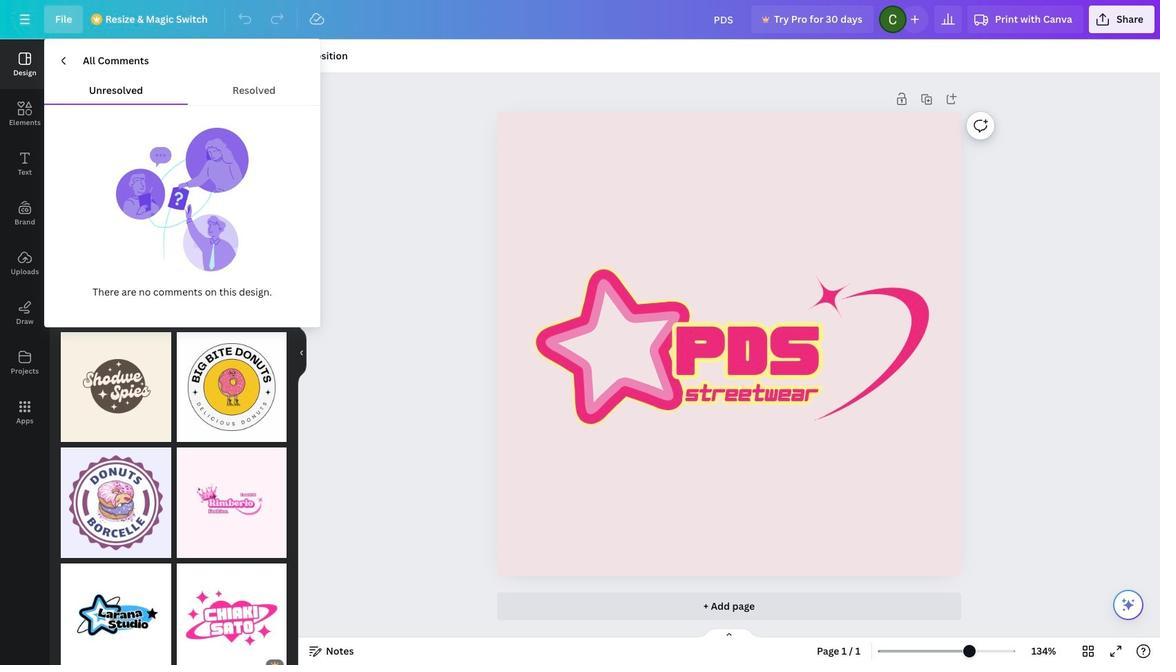 Task type: locate. For each thing, give the bounding box(es) containing it.
pink feminim retro y2k fashion logo image
[[176, 448, 287, 558]]

show pages image
[[696, 628, 763, 639]]

cream and brown retro streetwear logo image
[[61, 332, 171, 442]]

pink love circle cool y2k design logo group
[[176, 563, 287, 665]]

modern illustrative sweet donuts free logo image
[[176, 183, 287, 293]]

pink love circle cool y2k design logo image
[[176, 563, 287, 665]]

main menu bar
[[0, 0, 1160, 39]]



Task type: describe. For each thing, give the bounding box(es) containing it.
quick actions image
[[1120, 597, 1137, 613]]

hide image
[[298, 319, 307, 385]]

pink yellow star y2k style streetwear logo image
[[61, 183, 171, 293]]

side panel tab list
[[0, 39, 50, 437]]

black blue y2k classic fashion star logo image
[[61, 563, 171, 665]]

simple modern donuts and bakery badge logo image
[[61, 448, 171, 558]]

bright colorful playful funny donuts food circle logo image
[[176, 332, 287, 442]]

Search Logo templates search field
[[88, 51, 259, 77]]

Design title text field
[[703, 6, 746, 33]]



Task type: vqa. For each thing, say whether or not it's contained in the screenshot.
become
no



